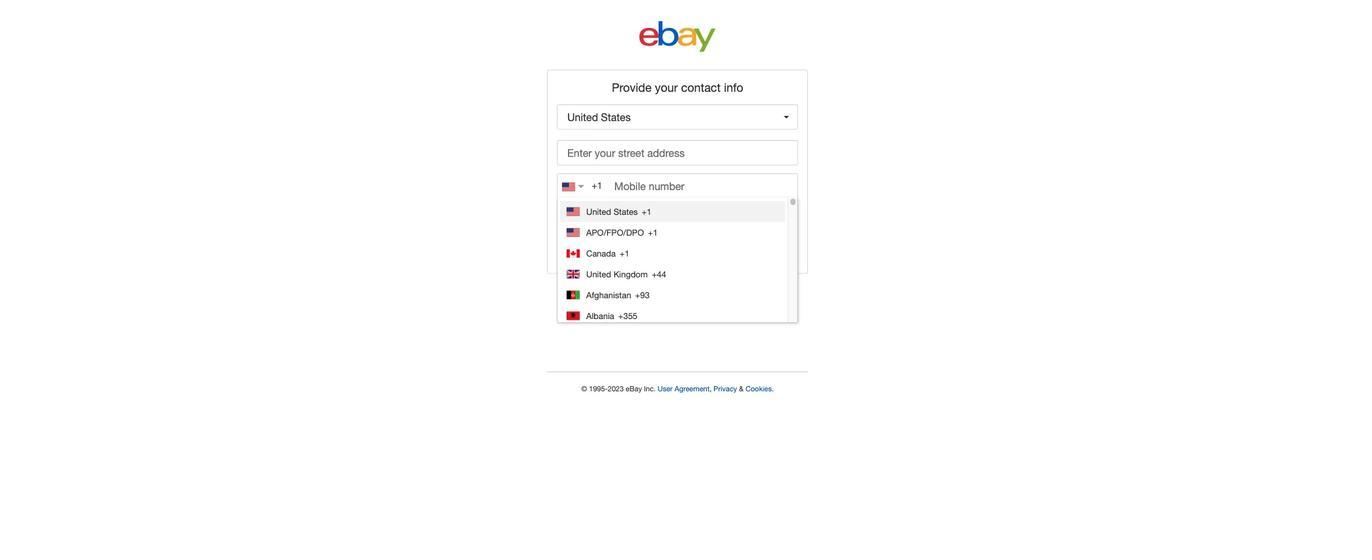 Task type: locate. For each thing, give the bounding box(es) containing it.
contact
[[681, 81, 721, 94]]

cookies
[[746, 385, 772, 394]]

your
[[655, 81, 678, 94]]

+1
[[592, 180, 602, 191], [642, 207, 652, 217], [648, 228, 658, 238], [620, 248, 630, 259]]

&
[[739, 385, 744, 394]]

1 vertical spatial united
[[586, 269, 611, 279]]

provide your contact info
[[612, 81, 743, 94]]

canada
[[586, 248, 616, 259]]

©
[[581, 385, 587, 394]]

united
[[586, 207, 611, 217], [586, 269, 611, 279]]

provide
[[612, 81, 652, 94]]

user
[[658, 385, 673, 394]]

united for united states +1
[[586, 207, 611, 217]]

privacy
[[714, 385, 737, 394]]

i only have a landline button
[[713, 204, 798, 215]]

,
[[710, 385, 712, 394]]

+1 up united kingdom +44
[[620, 248, 630, 259]]

None submit
[[557, 223, 798, 248]]

albania
[[586, 311, 614, 321]]

states
[[614, 207, 638, 217]]

cookies link
[[746, 385, 772, 394]]

0 vertical spatial united
[[586, 207, 611, 217]]

1995-
[[589, 385, 608, 394]]

+1 right apo/fpo/dpo
[[648, 228, 658, 238]]

agreement
[[675, 385, 710, 394]]

+93
[[635, 290, 650, 300]]

i only have a landline
[[713, 204, 798, 215]]

united for united kingdom +44
[[586, 269, 611, 279]]

ebay
[[626, 385, 642, 394]]

application
[[557, 140, 798, 173]]

canada +1
[[586, 248, 630, 259]]

albania +355
[[586, 311, 638, 321]]

user agreement link
[[658, 385, 710, 394]]

2023
[[608, 385, 624, 394]]

2 united from the top
[[586, 269, 611, 279]]

+1 right states
[[642, 207, 652, 217]]

united down "canada" on the left top
[[586, 269, 611, 279]]

1 united from the top
[[586, 207, 611, 217]]

+1 up united states +1
[[592, 180, 602, 191]]

list box
[[557, 198, 798, 327]]

Enter your street address text field
[[557, 140, 798, 166]]

united up apo/fpo/dpo
[[586, 207, 611, 217]]



Task type: describe. For each thing, give the bounding box(es) containing it.
privacy link
[[714, 385, 737, 394]]

a
[[759, 204, 764, 215]]

.
[[772, 385, 774, 394]]

apo/fpo/dpo
[[586, 228, 644, 238]]

i
[[713, 204, 715, 215]]

afghanistan
[[586, 290, 631, 300]]

have
[[737, 204, 757, 215]]

inc.
[[644, 385, 656, 394]]

united states +1
[[586, 207, 652, 217]]

list box containing united states
[[557, 198, 798, 327]]

+44
[[652, 269, 666, 279]]

kingdom
[[614, 269, 648, 279]]

info
[[724, 81, 743, 94]]

only
[[718, 204, 735, 215]]

+355
[[618, 311, 638, 321]]

afghanistan +93
[[586, 290, 650, 300]]

landline
[[767, 204, 798, 215]]

Mobile number telephone field
[[557, 173, 798, 200]]

© 1995-2023 ebay inc. user agreement , privacy & cookies .
[[581, 385, 774, 394]]

apo/fpo/dpo +1
[[586, 228, 658, 238]]

united kingdom +44
[[586, 269, 666, 279]]



Task type: vqa. For each thing, say whether or not it's contained in the screenshot.


